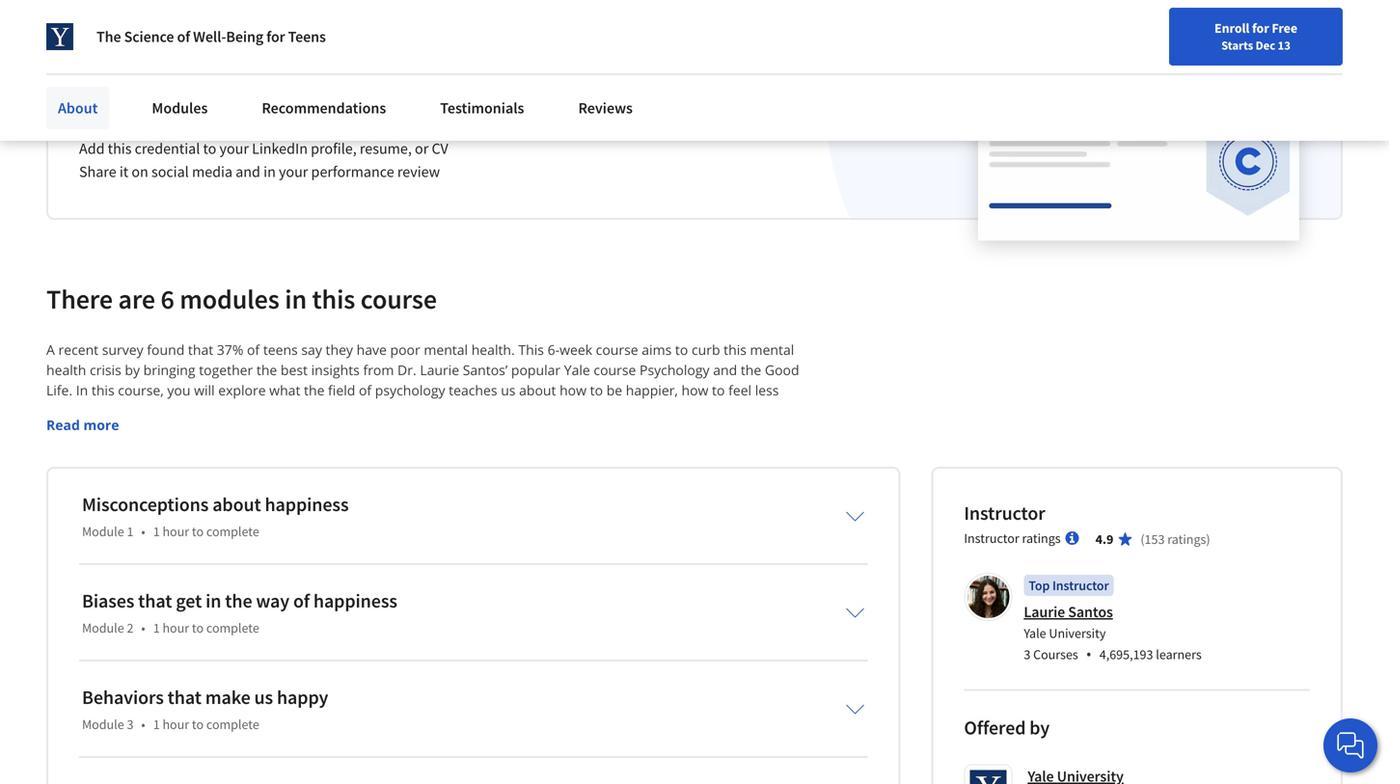 Task type: describe. For each thing, give the bounding box(es) containing it.
the right find
[[752, 442, 772, 460]]

learners
[[1156, 646, 1202, 663]]

instructor for instructor ratings
[[964, 530, 1019, 547]]

0 horizontal spatial ratings
[[1022, 530, 1061, 547]]

about
[[58, 98, 98, 118]]

0 horizontal spatial will
[[129, 422, 150, 440]]

us inside behaviors that make us happy module 3 • 1 hour to complete
[[254, 686, 273, 710]]

free
[[1272, 19, 1297, 37]]

misconceptions
[[82, 493, 209, 517]]

resume,
[[360, 139, 412, 158]]

way
[[256, 589, 289, 613]]

healthier
[[151, 442, 207, 460]]

popular
[[511, 361, 561, 379]]

there are 6 modules in this course
[[46, 282, 437, 316]]

starts
[[1221, 38, 1253, 53]]

a
[[46, 341, 55, 359]]

(
[[1141, 531, 1145, 548]]

about inside a recent survey found that 37% of teens say they have poor mental health. this 6-week course aims to curb this mental health crisis by bringing together the best insights from dr. laurie santos' popular yale course psychology and the good life. in this course, you will explore what the field of psychology teaches us about how to be happier, how to feel less stressed, and how to thrive in high school and beyond. the lessons along with short weekly 'happiness homework' assignments will ultimately prepare you to put these scientific findings into practice. the ultimate goal is for you to feel better and build healthier habits. parents, teachers, and other professionals supporting teenagers may also find the course beneficial.
[[519, 381, 556, 400]]

professionals
[[438, 442, 522, 460]]

2 mental from the left
[[750, 341, 794, 359]]

• inside misconceptions about happiness module 1 • 1 hour to complete
[[141, 523, 145, 540]]

0 horizontal spatial the
[[96, 27, 121, 46]]

psychology
[[640, 361, 710, 379]]

a
[[138, 88, 152, 121]]

teaches
[[449, 381, 497, 400]]

this inside add this credential to your linkedin profile, resume, or cv share it on social media and in your performance review
[[108, 139, 132, 158]]

review
[[397, 162, 440, 182]]

and down assignments
[[88, 442, 112, 460]]

1 horizontal spatial how
[[560, 381, 587, 400]]

• inside top instructor laurie santos yale university 3 courses • 4,695,193 learners
[[1086, 644, 1092, 665]]

parents,
[[257, 442, 308, 460]]

recommendations
[[262, 98, 386, 118]]

about link
[[46, 87, 109, 129]]

and inside add this credential to your linkedin profile, resume, or cv share it on social media and in your performance review
[[236, 162, 260, 182]]

complete inside behaviors that make us happy module 3 • 1 hour to complete
[[206, 716, 259, 733]]

offered
[[964, 716, 1026, 740]]

a recent survey found that 37% of teens say they have poor mental health. this 6-week course aims to curb this mental health crisis by bringing together the best insights from dr. laurie santos' popular yale course psychology and the good life. in this course, you will explore what the field of psychology teaches us about how to be happier, how to feel less stressed, and how to thrive in high school and beyond. the lessons along with short weekly 'happiness homework' assignments will ultimately prepare you to put these scientific findings into practice. the ultimate goal is for you to feel better and build healthier habits. parents, teachers, and other professionals supporting teenagers may also find the course beneficial.
[[46, 341, 803, 481]]

habits.
[[211, 442, 253, 460]]

with
[[508, 402, 535, 420]]

behaviors that make us happy module 3 • 1 hour to complete
[[82, 686, 328, 733]]

less
[[755, 381, 779, 400]]

practice.
[[519, 422, 573, 440]]

best
[[281, 361, 308, 379]]

on
[[132, 162, 148, 182]]

social
[[151, 162, 189, 182]]

findings
[[437, 422, 488, 440]]

cv
[[432, 139, 448, 158]]

the left field
[[304, 381, 325, 400]]

coursera career certificate image
[[978, 33, 1299, 240]]

instructor ratings
[[964, 530, 1061, 547]]

happiness inside misconceptions about happiness module 1 • 1 hour to complete
[[265, 493, 349, 517]]

santos'
[[463, 361, 508, 379]]

courses
[[1033, 646, 1078, 663]]

well-
[[193, 27, 226, 46]]

teens
[[288, 27, 326, 46]]

happiness inside biases that get in the way of happiness module 2 • 1 hour to complete
[[313, 589, 397, 613]]

yale inside top instructor laurie santos yale university 3 courses • 4,695,193 learners
[[1024, 625, 1046, 642]]

modules
[[180, 282, 279, 316]]

are
[[118, 282, 155, 316]]

also
[[695, 442, 720, 460]]

• inside behaviors that make us happy module 3 • 1 hour to complete
[[141, 716, 145, 733]]

university
[[1049, 625, 1106, 642]]

and down course,
[[106, 402, 130, 420]]

• inside biases that get in the way of happiness module 2 • 1 hour to complete
[[141, 620, 145, 637]]

0 horizontal spatial how
[[134, 402, 161, 420]]

in inside add this credential to your linkedin profile, resume, or cv share it on social media and in your performance review
[[263, 162, 276, 182]]

4,695,193
[[1100, 646, 1153, 663]]

read more
[[46, 416, 119, 434]]

0 horizontal spatial for
[[266, 27, 285, 46]]

dr.
[[397, 361, 416, 379]]

3 for top
[[1024, 646, 1031, 663]]

reviews
[[578, 98, 633, 118]]

these
[[341, 422, 376, 440]]

is
[[689, 422, 699, 440]]

the science of well-being for teens
[[96, 27, 326, 46]]

laurie santos image
[[967, 576, 1009, 619]]

into
[[491, 422, 516, 440]]

ultimately
[[153, 422, 216, 440]]

to inside misconceptions about happiness module 1 • 1 hour to complete
[[192, 523, 204, 540]]

module inside biases that get in the way of happiness module 2 • 1 hour to complete
[[82, 620, 124, 637]]

2 horizontal spatial you
[[724, 422, 747, 440]]

there
[[46, 282, 113, 316]]

more
[[83, 416, 119, 434]]

1 vertical spatial the
[[393, 402, 416, 420]]

psychology
[[375, 381, 445, 400]]

misconceptions about happiness module 1 • 1 hour to complete
[[82, 493, 349, 540]]

of right 37%
[[247, 341, 260, 359]]

top instructor laurie santos yale university 3 courses • 4,695,193 learners
[[1024, 577, 1202, 665]]

week
[[560, 341, 592, 359]]

the up less
[[741, 361, 761, 379]]

module inside behaviors that make us happy module 3 • 1 hour to complete
[[82, 716, 124, 733]]

build
[[116, 442, 148, 460]]

of up beyond.
[[359, 381, 372, 400]]

santos
[[1068, 603, 1113, 622]]

hour inside misconceptions about happiness module 1 • 1 hour to complete
[[162, 523, 189, 540]]

read more button
[[46, 415, 119, 435]]

enroll for free starts dec 13
[[1215, 19, 1297, 53]]

6-
[[548, 341, 560, 359]]

instructor for instructor
[[964, 501, 1045, 525]]

in inside a recent survey found that 37% of teens say they have poor mental health. this 6-week course aims to curb this mental health crisis by bringing together the best insights from dr. laurie santos' popular yale course psychology and the good life. in this course, you will explore what the field of psychology teaches us about how to be happier, how to feel less stressed, and how to thrive in high school and beyond. the lessons along with short weekly 'happiness homework' assignments will ultimately prepare you to put these scientific findings into practice. the ultimate goal is for you to feel better and build healthier habits. parents, teachers, and other professionals supporting teenagers may also find the course beneficial.
[[220, 402, 232, 420]]

good
[[765, 361, 799, 379]]

top
[[1029, 577, 1050, 594]]

reviews link
[[567, 87, 644, 129]]

by inside a recent survey found that 37% of teens say they have poor mental health. this 6-week course aims to curb this mental health crisis by bringing together the best insights from dr. laurie santos' popular yale course psychology and the good life. in this course, you will explore what the field of psychology teaches us about how to be happier, how to feel less stressed, and how to thrive in high school and beyond. the lessons along with short weekly 'happiness homework' assignments will ultimately prepare you to put these scientific findings into practice. the ultimate goal is for you to feel better and build healthier habits. parents, teachers, and other professionals supporting teenagers may also find the course beneficial.
[[125, 361, 140, 379]]

2 horizontal spatial how
[[682, 381, 708, 400]]

6
[[161, 282, 174, 316]]

dec
[[1256, 38, 1275, 53]]

complete inside misconceptions about happiness module 1 • 1 hour to complete
[[206, 523, 259, 540]]

teenagers
[[598, 442, 661, 460]]

short
[[539, 402, 572, 420]]

chat with us image
[[1335, 730, 1366, 761]]

aims
[[642, 341, 672, 359]]

coursera image
[[23, 16, 146, 47]]

testimonials link
[[429, 87, 536, 129]]

0 horizontal spatial you
[[167, 381, 190, 400]]

1 horizontal spatial feel
[[767, 422, 790, 440]]

curb
[[692, 341, 720, 359]]

3 for behaviors
[[127, 716, 134, 733]]

that for make
[[167, 686, 201, 710]]

1 horizontal spatial you
[[273, 422, 296, 440]]

beyond.
[[339, 402, 390, 420]]

and down curb
[[713, 361, 737, 379]]

goal
[[659, 422, 685, 440]]

laurie inside a recent survey found that 37% of teens say they have poor mental health. this 6-week course aims to curb this mental health crisis by bringing together the best insights from dr. laurie santos' popular yale course psychology and the good life. in this course, you will explore what the field of psychology teaches us about how to be happier, how to feel less stressed, and how to thrive in high school and beyond. the lessons along with short weekly 'happiness homework' assignments will ultimately prepare you to put these scientific findings into practice. the ultimate goal is for you to feel better and build healthier habits. parents, teachers, and other professionals supporting teenagers may also find the course beneficial.
[[420, 361, 459, 379]]

life.
[[46, 381, 72, 400]]

yale inside a recent survey found that 37% of teens say they have poor mental health. this 6-week course aims to curb this mental health crisis by bringing together the best insights from dr. laurie santos' popular yale course psychology and the good life. in this course, you will explore what the field of psychology teaches us about how to be happier, how to feel less stressed, and how to thrive in high school and beyond. the lessons along with short weekly 'happiness homework' assignments will ultimately prepare you to put these scientific findings into practice. the ultimate goal is for you to feel better and build healthier habits. parents, teachers, and other professionals supporting teenagers may also find the course beneficial.
[[564, 361, 590, 379]]

certificate
[[235, 88, 351, 121]]

recommendations link
[[250, 87, 398, 129]]

offered by
[[964, 716, 1050, 740]]

be
[[606, 381, 622, 400]]

behaviors
[[82, 686, 164, 710]]



Task type: locate. For each thing, give the bounding box(es) containing it.
us up with
[[501, 381, 516, 400]]

add
[[79, 139, 105, 158]]

that left get
[[138, 589, 172, 613]]

homework'
[[692, 402, 763, 420]]

0 horizontal spatial us
[[254, 686, 273, 710]]

1 vertical spatial happiness
[[313, 589, 397, 613]]

3 left courses
[[1024, 646, 1031, 663]]

that inside a recent survey found that 37% of teens say they have poor mental health. this 6-week course aims to curb this mental health crisis by bringing together the best insights from dr. laurie santos' popular yale course psychology and the good life. in this course, you will explore what the field of psychology teaches us about how to be happier, how to feel less stressed, and how to thrive in high school and beyond. the lessons along with short weekly 'happiness homework' assignments will ultimately prepare you to put these scientific findings into practice. the ultimate goal is for you to feel better and build healthier habits. parents, teachers, and other professionals supporting teenagers may also find the course beneficial.
[[188, 341, 213, 359]]

other
[[400, 442, 435, 460]]

2 complete from the top
[[206, 620, 259, 637]]

0 vertical spatial hour
[[162, 523, 189, 540]]

13
[[1278, 38, 1291, 53]]

0 vertical spatial module
[[82, 523, 124, 540]]

the up scientific
[[393, 402, 416, 420]]

in inside biases that get in the way of happiness module 2 • 1 hour to complete
[[206, 589, 221, 613]]

0 vertical spatial us
[[501, 381, 516, 400]]

feel
[[728, 381, 752, 400], [767, 422, 790, 440]]

1 vertical spatial feel
[[767, 422, 790, 440]]

• right 2
[[141, 620, 145, 637]]

for right is at bottom
[[702, 422, 721, 440]]

instructor
[[964, 501, 1045, 525], [964, 530, 1019, 547], [1052, 577, 1109, 594]]

stressed,
[[46, 402, 103, 420]]

the down teens
[[256, 361, 277, 379]]

you up parents,
[[273, 422, 296, 440]]

beneficial.
[[92, 462, 156, 481]]

the down weekly
[[576, 422, 600, 440]]

0 vertical spatial about
[[519, 381, 556, 400]]

mental up good
[[750, 341, 794, 359]]

it
[[119, 162, 128, 182]]

say
[[301, 341, 322, 359]]

yale university image
[[46, 23, 73, 50]]

feel down less
[[767, 422, 790, 440]]

that left make
[[167, 686, 201, 710]]

weekly
[[576, 402, 619, 420]]

supporting
[[526, 442, 595, 460]]

to inside add this credential to your linkedin profile, resume, or cv share it on social media and in your performance review
[[203, 139, 216, 158]]

1 horizontal spatial will
[[194, 381, 215, 400]]

1 complete from the top
[[206, 523, 259, 540]]

menu item
[[1020, 19, 1145, 82]]

teachers,
[[312, 442, 369, 460]]

the left the science
[[96, 27, 121, 46]]

to inside biases that get in the way of happiness module 2 • 1 hour to complete
[[192, 620, 204, 637]]

instructor up laurie santos icon
[[964, 530, 1019, 547]]

0 vertical spatial feel
[[728, 381, 752, 400]]

feel up homework'
[[728, 381, 752, 400]]

happy
[[277, 686, 328, 710]]

0 vertical spatial 3
[[1024, 646, 1031, 663]]

share
[[79, 162, 116, 182]]

complete inside biases that get in the way of happiness module 2 • 1 hour to complete
[[206, 620, 259, 637]]

instructor inside top instructor laurie santos yale university 3 courses • 4,695,193 learners
[[1052, 577, 1109, 594]]

in
[[263, 162, 276, 182], [285, 282, 307, 316], [220, 402, 232, 420], [206, 589, 221, 613]]

mental right poor
[[424, 341, 468, 359]]

profile,
[[311, 139, 357, 158]]

0 horizontal spatial by
[[125, 361, 140, 379]]

3 hour from the top
[[162, 716, 189, 733]]

will up thrive
[[194, 381, 215, 400]]

in right get
[[206, 589, 221, 613]]

3 inside behaviors that make us happy module 3 • 1 hour to complete
[[127, 716, 134, 733]]

read
[[46, 416, 80, 434]]

1 vertical spatial that
[[138, 589, 172, 613]]

2 module from the top
[[82, 620, 124, 637]]

will
[[194, 381, 215, 400], [129, 422, 150, 440]]

high
[[236, 402, 263, 420]]

about down habits.
[[212, 493, 261, 517]]

about inside misconceptions about happiness module 1 • 1 hour to complete
[[212, 493, 261, 517]]

2 vertical spatial hour
[[162, 716, 189, 733]]

yale down week at top left
[[564, 361, 590, 379]]

complete down make
[[206, 716, 259, 733]]

2 vertical spatial the
[[576, 422, 600, 440]]

0 vertical spatial yale
[[564, 361, 590, 379]]

2 vertical spatial module
[[82, 716, 124, 733]]

1 vertical spatial 3
[[127, 716, 134, 733]]

1 vertical spatial us
[[254, 686, 273, 710]]

laurie santos link
[[1024, 603, 1113, 622]]

complete up way
[[206, 523, 259, 540]]

0 horizontal spatial feel
[[728, 381, 752, 400]]

course down better
[[46, 462, 89, 481]]

of left well-
[[177, 27, 190, 46]]

to
[[203, 139, 216, 158], [675, 341, 688, 359], [590, 381, 603, 400], [712, 381, 725, 400], [164, 402, 177, 420], [300, 422, 313, 440], [751, 422, 764, 440], [192, 523, 204, 540], [192, 620, 204, 637], [192, 716, 204, 733]]

you up find
[[724, 422, 747, 440]]

for inside a recent survey found that 37% of teens say they have poor mental health. this 6-week course aims to curb this mental health crisis by bringing together the best insights from dr. laurie santos' popular yale course psychology and the good life. in this course, you will explore what the field of psychology teaches us about how to be happier, how to feel less stressed, and how to thrive in high school and beyond. the lessons along with short weekly 'happiness homework' assignments will ultimately prepare you to put these scientific findings into practice. the ultimate goal is for you to feel better and build healthier habits. parents, teachers, and other professionals supporting teenagers may also find the course beneficial.
[[702, 422, 721, 440]]

2 horizontal spatial for
[[1252, 19, 1269, 37]]

yale up courses
[[1024, 625, 1046, 642]]

happier,
[[626, 381, 678, 400]]

0 vertical spatial complete
[[206, 523, 259, 540]]

1 vertical spatial instructor
[[964, 530, 1019, 547]]

1 vertical spatial complete
[[206, 620, 259, 637]]

0 vertical spatial happiness
[[265, 493, 349, 517]]

0 horizontal spatial 3
[[127, 716, 134, 733]]

3 module from the top
[[82, 716, 124, 733]]

this up it
[[108, 139, 132, 158]]

your
[[220, 139, 249, 158], [279, 162, 308, 182]]

1 horizontal spatial about
[[519, 381, 556, 400]]

0 vertical spatial your
[[220, 139, 249, 158]]

0 horizontal spatial laurie
[[420, 361, 459, 379]]

complete down way
[[206, 620, 259, 637]]

1 module from the top
[[82, 523, 124, 540]]

this up they
[[312, 282, 355, 316]]

instructor up the instructor ratings
[[964, 501, 1045, 525]]

2 vertical spatial that
[[167, 686, 201, 710]]

1 mental from the left
[[424, 341, 468, 359]]

1 horizontal spatial laurie
[[1024, 603, 1065, 622]]

1 vertical spatial your
[[279, 162, 308, 182]]

and up put
[[311, 402, 335, 420]]

how down course,
[[134, 402, 161, 420]]

recent
[[58, 341, 99, 359]]

2 hour from the top
[[162, 620, 189, 637]]

in
[[76, 381, 88, 400]]

us inside a recent survey found that 37% of teens say they have poor mental health. this 6-week course aims to curb this mental health crisis by bringing together the best insights from dr. laurie santos' popular yale course psychology and the good life. in this course, you will explore what the field of psychology teaches us about how to be happier, how to feel less stressed, and how to thrive in high school and beyond. the lessons along with short weekly 'happiness homework' assignments will ultimately prepare you to put these scientific findings into practice. the ultimate goal is for you to feel better and build healthier habits. parents, teachers, and other professionals supporting teenagers may also find the course beneficial.
[[501, 381, 516, 400]]

hour down 'behaviors' in the left bottom of the page
[[162, 716, 189, 733]]

by right offered
[[1030, 716, 1050, 740]]

module down 'behaviors' in the left bottom of the page
[[82, 716, 124, 733]]

0 vertical spatial by
[[125, 361, 140, 379]]

thrive
[[181, 402, 217, 420]]

1 horizontal spatial us
[[501, 381, 516, 400]]

0 horizontal spatial your
[[220, 139, 249, 158]]

None search field
[[275, 12, 593, 51]]

to inside behaviors that make us happy module 3 • 1 hour to complete
[[192, 716, 204, 733]]

0 horizontal spatial yale
[[564, 361, 590, 379]]

get
[[176, 589, 202, 613]]

153
[[1145, 531, 1165, 548]]

and down scientific
[[373, 442, 397, 460]]

0 horizontal spatial mental
[[424, 341, 468, 359]]

course left aims
[[596, 341, 638, 359]]

for up dec
[[1252, 19, 1269, 37]]

1 horizontal spatial 3
[[1024, 646, 1031, 663]]

prepare
[[219, 422, 269, 440]]

course up poor
[[361, 282, 437, 316]]

1 vertical spatial by
[[1030, 716, 1050, 740]]

•
[[141, 523, 145, 540], [141, 620, 145, 637], [1086, 644, 1092, 665], [141, 716, 145, 733]]

along
[[470, 402, 505, 420]]

you down bringing
[[167, 381, 190, 400]]

1 inside biases that get in the way of happiness module 2 • 1 hour to complete
[[153, 620, 160, 637]]

0 horizontal spatial about
[[212, 493, 261, 517]]

show notifications image
[[1165, 24, 1188, 47]]

0 vertical spatial laurie
[[420, 361, 459, 379]]

happiness
[[265, 493, 349, 517], [313, 589, 397, 613]]

laurie inside top instructor laurie santos yale university 3 courses • 4,695,193 learners
[[1024, 603, 1065, 622]]

for inside enroll for free starts dec 13
[[1252, 19, 1269, 37]]

ratings right 153
[[1167, 531, 1206, 548]]

1 horizontal spatial by
[[1030, 716, 1050, 740]]

2 vertical spatial complete
[[206, 716, 259, 733]]

in left high
[[220, 402, 232, 420]]

being
[[226, 27, 263, 46]]

instructor up "santos"
[[1052, 577, 1109, 594]]

• down the 'misconceptions'
[[141, 523, 145, 540]]

1 vertical spatial yale
[[1024, 625, 1046, 642]]

3 inside top instructor laurie santos yale university 3 courses • 4,695,193 learners
[[1024, 646, 1031, 663]]

your down linkedin on the left top
[[279, 162, 308, 182]]

in up teens
[[285, 282, 307, 316]]

'happiness
[[622, 402, 689, 420]]

1
[[127, 523, 134, 540], [153, 523, 160, 540], [153, 620, 160, 637], [153, 716, 160, 733]]

your up media
[[220, 139, 249, 158]]

hour down get
[[162, 620, 189, 637]]

that inside behaviors that make us happy module 3 • 1 hour to complete
[[167, 686, 201, 710]]

happiness right way
[[313, 589, 397, 613]]

hour inside behaviors that make us happy module 3 • 1 hour to complete
[[162, 716, 189, 733]]

1 vertical spatial will
[[129, 422, 150, 440]]

biases
[[82, 589, 134, 613]]

the inside biases that get in the way of happiness module 2 • 1 hour to complete
[[225, 589, 252, 613]]

this
[[518, 341, 544, 359]]

1 horizontal spatial for
[[702, 422, 721, 440]]

scientific
[[379, 422, 434, 440]]

course up be
[[594, 361, 636, 379]]

health.
[[471, 341, 515, 359]]

• down "university"
[[1086, 644, 1092, 665]]

us right make
[[254, 686, 273, 710]]

will up build
[[129, 422, 150, 440]]

add this credential to your linkedin profile, resume, or cv share it on social media and in your performance review
[[79, 139, 448, 182]]

1 vertical spatial laurie
[[1024, 603, 1065, 622]]

from
[[363, 361, 394, 379]]

1 inside behaviors that make us happy module 3 • 1 hour to complete
[[153, 716, 160, 733]]

( 153 ratings )
[[1141, 531, 1210, 548]]

1 vertical spatial hour
[[162, 620, 189, 637]]

module left 2
[[82, 620, 124, 637]]

1 vertical spatial module
[[82, 620, 124, 637]]

hour inside biases that get in the way of happiness module 2 • 1 hour to complete
[[162, 620, 189, 637]]

how up short
[[560, 381, 587, 400]]

ratings up top
[[1022, 530, 1061, 547]]

laurie down top
[[1024, 603, 1065, 622]]

in down linkedin on the left top
[[263, 162, 276, 182]]

• down 'behaviors' in the left bottom of the page
[[141, 716, 145, 733]]

ultimate
[[603, 422, 655, 440]]

explore
[[218, 381, 266, 400]]

they
[[326, 341, 353, 359]]

biases that get in the way of happiness module 2 • 1 hour to complete
[[82, 589, 397, 637]]

1 hour from the top
[[162, 523, 189, 540]]

0 vertical spatial that
[[188, 341, 213, 359]]

1 horizontal spatial mental
[[750, 341, 794, 359]]

that for get
[[138, 589, 172, 613]]

happiness down parents,
[[265, 493, 349, 517]]

0 vertical spatial will
[[194, 381, 215, 400]]

1 vertical spatial about
[[212, 493, 261, 517]]

0 vertical spatial the
[[96, 27, 121, 46]]

you
[[167, 381, 190, 400], [273, 422, 296, 440], [724, 422, 747, 440]]

3 down 'behaviors' in the left bottom of the page
[[127, 716, 134, 733]]

0 vertical spatial instructor
[[964, 501, 1045, 525]]

crisis
[[90, 361, 121, 379]]

that inside biases that get in the way of happiness module 2 • 1 hour to complete
[[138, 589, 172, 613]]

how down psychology
[[682, 381, 708, 400]]

2 horizontal spatial the
[[576, 422, 600, 440]]

media
[[192, 162, 233, 182]]

this right curb
[[724, 341, 747, 359]]

how
[[560, 381, 587, 400], [682, 381, 708, 400], [134, 402, 161, 420]]

by up course,
[[125, 361, 140, 379]]

1 horizontal spatial yale
[[1024, 625, 1046, 642]]

earn
[[79, 88, 132, 121]]

3 complete from the top
[[206, 716, 259, 733]]

module inside misconceptions about happiness module 1 • 1 hour to complete
[[82, 523, 124, 540]]

2
[[127, 620, 134, 637]]

that left 37%
[[188, 341, 213, 359]]

1 horizontal spatial ratings
[[1167, 531, 1206, 548]]

and right media
[[236, 162, 260, 182]]

the left way
[[225, 589, 252, 613]]

1 horizontal spatial the
[[393, 402, 416, 420]]

career
[[157, 88, 230, 121]]

of right way
[[293, 589, 310, 613]]

2 vertical spatial instructor
[[1052, 577, 1109, 594]]

of inside biases that get in the way of happiness module 2 • 1 hour to complete
[[293, 589, 310, 613]]

enroll
[[1215, 19, 1250, 37]]

make
[[205, 686, 250, 710]]

field
[[328, 381, 355, 400]]

4.9
[[1096, 531, 1114, 548]]

for right being
[[266, 27, 285, 46]]

laurie right dr.
[[420, 361, 459, 379]]

module down the 'misconceptions'
[[82, 523, 124, 540]]

hour down the 'misconceptions'
[[162, 523, 189, 540]]

about down the popular
[[519, 381, 556, 400]]

1 horizontal spatial your
[[279, 162, 308, 182]]

put
[[316, 422, 338, 440]]

this down crisis
[[92, 381, 114, 400]]

lessons
[[420, 402, 467, 420]]



Task type: vqa. For each thing, say whether or not it's contained in the screenshot.
hour in the Biases that get in the way of happiness Module 2 • 1 hour to complete
yes



